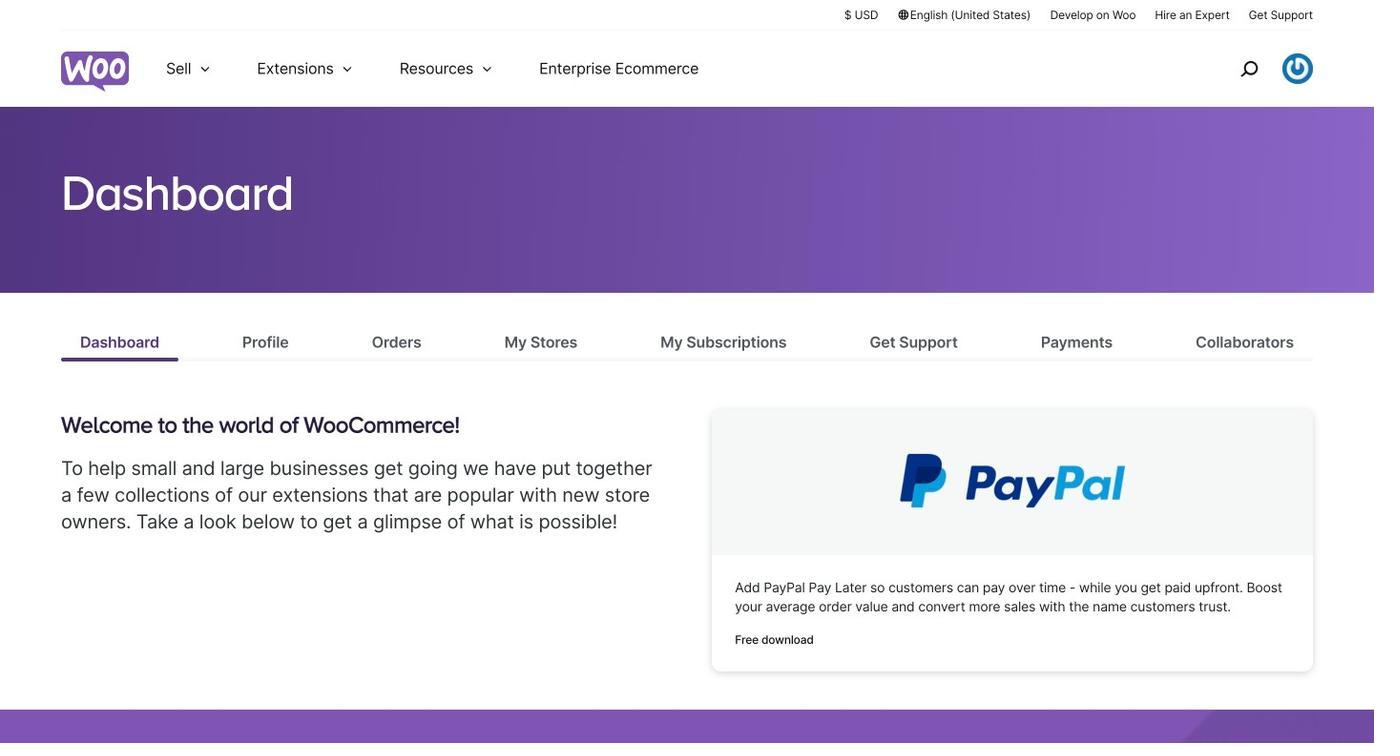 Task type: vqa. For each thing, say whether or not it's contained in the screenshot.
Service navigation menu "ELEMENT"
yes



Task type: describe. For each thing, give the bounding box(es) containing it.
service navigation menu element
[[1200, 38, 1314, 100]]

open account menu image
[[1283, 53, 1314, 84]]

search image
[[1234, 53, 1265, 84]]



